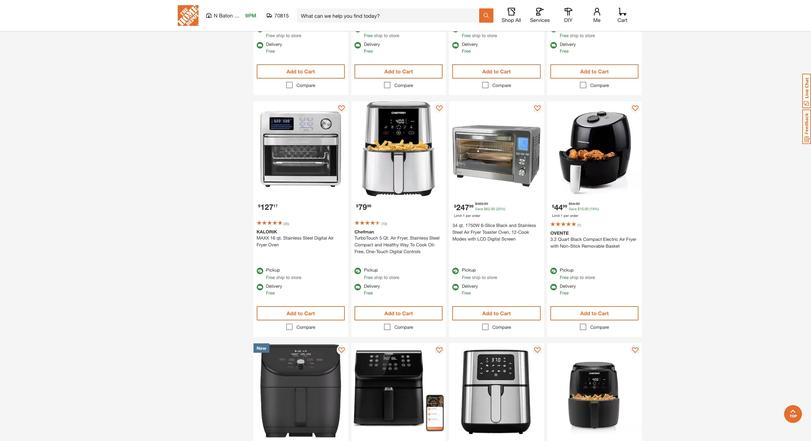 Task type: locate. For each thing, give the bounding box(es) containing it.
black inside the 34 qt. 1750w 6-slice black and stainless steel air fryer toaster oven, 12-cook modes with lcd digital screen
[[497, 223, 508, 228]]

( 35 )
[[284, 222, 289, 226]]

available shipping image for 247
[[453, 284, 459, 291]]

26 qt. black french door air fryer oven with rotisserie link
[[257, 0, 345, 13]]

available for pickup image
[[355, 26, 361, 33], [551, 26, 557, 33], [355, 268, 361, 275], [453, 268, 459, 275]]

0 vertical spatial oven
[[328, 0, 338, 6]]

save for 247
[[476, 207, 483, 211]]

qt. inside chefman turbotouch 5 qt. air fryer, stainless steel compact and healthy way to cook oil- free, one-touch digital controls
[[384, 236, 390, 241]]

( down $ 44 99 $ 54 . 99 save $ 10 . 00 ( 18 %) limit 1 per order
[[578, 223, 579, 227]]

0 horizontal spatial limit
[[454, 214, 462, 218]]

1 horizontal spatial order
[[570, 214, 579, 218]]

with left lcd
[[468, 237, 476, 242]]

order up ( 1 )
[[570, 214, 579, 218]]

display image for air fryer, 5 qt., digital air fryer, matte black image
[[633, 348, 639, 354]]

fryer down pro
[[551, 7, 561, 12]]

the home depot logo image
[[178, 5, 198, 26]]

compact up 'removable'
[[584, 237, 602, 242]]

delivery free
[[266, 42, 282, 54], [364, 42, 380, 54], [462, 42, 478, 54], [560, 42, 576, 54], [266, 284, 282, 296], [364, 284, 380, 296], [462, 284, 478, 296], [560, 284, 576, 296]]

( for 127
[[284, 222, 285, 226]]

1 vertical spatial oven
[[268, 242, 279, 248]]

99 for 247
[[470, 204, 474, 209]]

turbotouch 5 qt. air fryer, stainless steel compact and healthy way to cook oil-free, one-touch digital controls image
[[352, 102, 446, 197]]

0 horizontal spatial %)
[[501, 207, 506, 211]]

display image
[[437, 106, 443, 112], [535, 348, 541, 354]]

add to cart button
[[257, 65, 345, 79], [355, 65, 443, 79], [453, 65, 541, 79], [551, 65, 639, 79], [257, 307, 345, 321], [355, 307, 443, 321], [453, 307, 541, 321], [551, 307, 639, 321]]

( right 62
[[496, 207, 497, 211]]

309
[[478, 202, 483, 206]]

add for available shipping image related to pro xl ii smart 5.8 qt. white digital air fryer with pizza pan
[[581, 69, 591, 75]]

compact inside ovente 3.2 quart black compact electric air fryer with non-stick removable basket
[[584, 237, 602, 242]]

digital inside "pro xl ii smart 5.8 qt. white digital air fryer with pizza pan"
[[610, 0, 622, 6]]

99 up chefman
[[367, 204, 372, 209]]

oven inside "26 qt. black french door air fryer oven with rotisserie"
[[328, 0, 338, 6]]

pro xls ii smart 5.8 qt. black digital air fryer with pizza pan image
[[352, 344, 446, 439]]

0 vertical spatial cook
[[519, 230, 530, 235]]

and up 12- at the bottom right of page
[[509, 223, 517, 228]]

2 00 from the left
[[585, 207, 589, 211]]

2 vertical spatial black
[[571, 237, 582, 242]]

6 qt. black vortex slim air fryer image
[[254, 344, 348, 439]]

. left 18
[[584, 207, 585, 211]]

1 horizontal spatial steel
[[430, 236, 440, 241]]

1 00 from the left
[[491, 207, 495, 211]]

10 left 18
[[580, 207, 584, 211]]

2 horizontal spatial stainless
[[518, 223, 537, 228]]

per for 247
[[466, 214, 471, 218]]

0 horizontal spatial compact
[[355, 242, 374, 248]]

1 down 247
[[463, 214, 465, 218]]

oven down 16
[[268, 242, 279, 248]]

0 horizontal spatial 10
[[383, 222, 387, 226]]

add to cart for middle available shipping icon
[[385, 69, 413, 75]]

$ inside '$ 127 17'
[[258, 204, 261, 209]]

to
[[286, 33, 290, 38], [384, 33, 388, 38], [482, 33, 486, 38], [580, 33, 584, 38], [298, 69, 303, 75], [396, 69, 401, 75], [494, 69, 499, 75], [592, 69, 597, 75], [286, 275, 290, 281], [384, 275, 388, 281], [482, 275, 486, 281], [580, 275, 584, 281], [298, 311, 303, 317], [396, 311, 401, 317], [494, 311, 499, 317], [592, 311, 597, 317]]

fryer right door
[[316, 0, 327, 6]]

fryer inside "26 qt. black french door air fryer oven with rotisserie"
[[316, 0, 327, 6]]

2 smart from the left
[[569, 0, 581, 6]]

available shipping image for 26 qt. black french door air fryer oven with rotisserie
[[257, 42, 263, 49]]

1
[[463, 214, 465, 218], [561, 214, 563, 218], [579, 223, 581, 227]]

fryer inside lite 4.0 qt. space grey smart air fryer link
[[521, 0, 531, 6]]

display image
[[339, 106, 345, 112], [535, 106, 541, 112], [633, 106, 639, 112], [339, 348, 345, 354], [437, 348, 443, 354], [633, 348, 639, 354]]

delivery for available shipping image related to pro xl ii smart 5.8 qt. white digital air fryer with pizza pan
[[560, 42, 576, 47]]

0 vertical spatial and
[[509, 223, 517, 228]]

99 for 44
[[563, 204, 568, 209]]

0 horizontal spatial steel
[[303, 236, 313, 241]]

space
[[476, 0, 489, 6]]

per up the ovente
[[564, 214, 569, 218]]

digital
[[610, 0, 622, 6], [315, 236, 327, 241], [488, 237, 501, 242], [390, 249, 403, 255]]

0 horizontal spatial oven
[[268, 242, 279, 248]]

store
[[291, 33, 302, 38], [389, 33, 400, 38], [487, 33, 498, 38], [585, 33, 596, 38], [291, 275, 302, 281], [389, 275, 400, 281], [487, 275, 498, 281], [585, 275, 596, 281]]

available shipping image for lite 4.0 qt. space grey smart air fryer
[[453, 42, 459, 49]]

to
[[410, 242, 415, 248]]

black inside "26 qt. black french door air fryer oven with rotisserie"
[[270, 0, 282, 6]]

1 vertical spatial and
[[375, 242, 382, 248]]

fryer right 'electric'
[[627, 237, 637, 242]]

oven right door
[[328, 0, 338, 6]]

2 order from the left
[[570, 214, 579, 218]]

00 inside $ 44 99 $ 54 . 99 save $ 10 . 00 ( 18 %) limit 1 per order
[[585, 207, 589, 211]]

save inside $ 247 99 $ 309 . 99 save $ 62 . 00 ( 20 %) limit 1 per order
[[476, 207, 483, 211]]

%) inside $ 247 99 $ 309 . 99 save $ 62 . 00 ( 20 %) limit 1 per order
[[501, 207, 506, 211]]

add
[[287, 69, 297, 75], [385, 69, 395, 75], [483, 69, 493, 75], [581, 69, 591, 75], [287, 311, 297, 317], [385, 311, 395, 317], [483, 311, 493, 317], [581, 311, 591, 317]]

1 horizontal spatial 00
[[585, 207, 589, 211]]

26 qt. black french door air fryer oven with rotisserie
[[257, 0, 338, 12]]

1 horizontal spatial black
[[497, 223, 508, 228]]

qt. right "5"
[[384, 236, 390, 241]]

cook inside the 34 qt. 1750w 6-slice black and stainless steel air fryer toaster oven, 12-cook modes with lcd digital screen
[[519, 230, 530, 235]]

1 order from the left
[[472, 214, 481, 218]]

1 vertical spatial qt.
[[384, 236, 390, 241]]

save inside $ 44 99 $ 54 . 99 save $ 10 . 00 ( 18 %) limit 1 per order
[[569, 207, 577, 211]]

1 down $ 44 99 $ 54 . 99 save $ 10 . 00 ( 18 %) limit 1 per order
[[579, 223, 581, 227]]

54
[[571, 202, 575, 206]]

1 horizontal spatial 10
[[580, 207, 584, 211]]

air inside the 34 qt. 1750w 6-slice black and stainless steel air fryer toaster oven, 12-cook modes with lcd digital screen
[[464, 230, 470, 235]]

0 horizontal spatial and
[[375, 242, 382, 248]]

2 save from the left
[[569, 207, 577, 211]]

1 %) from the left
[[501, 207, 506, 211]]

pro xl ii smart 5.8 qt. white digital air fryer with pizza pan link
[[551, 0, 639, 13]]

toaster
[[483, 230, 497, 235]]

1 vertical spatial black
[[497, 223, 508, 228]]

save
[[476, 207, 483, 211], [569, 207, 577, 211]]

34 qt. 1750w 6-slice black and stainless steel air fryer toaster oven, 12-cook modes with lcd digital screen link
[[453, 222, 541, 243]]

available shipping image
[[257, 42, 263, 49], [453, 42, 459, 49], [551, 42, 557, 49], [355, 284, 361, 291], [551, 284, 557, 291]]

2 horizontal spatial steel
[[453, 230, 463, 235]]

smart up pizza
[[569, 0, 581, 6]]

grey
[[490, 0, 499, 6]]

display image for turbotouch 5 qt. air fryer, stainless steel compact and healthy way to cook oil-free, one-touch digital controls image
[[437, 106, 443, 112]]

door
[[298, 0, 308, 6]]

)
[[289, 222, 289, 226], [387, 222, 387, 226], [581, 223, 581, 227]]

0 horizontal spatial 00
[[491, 207, 495, 211]]

99 left 309
[[470, 204, 474, 209]]

qt.
[[263, 0, 269, 6], [384, 236, 390, 241]]

black up stick
[[571, 237, 582, 242]]

2 per from the left
[[564, 214, 569, 218]]

add to cart for available shipping icon associated with 127
[[287, 311, 315, 317]]

delivery
[[266, 42, 282, 47], [364, 42, 380, 47], [462, 42, 478, 47], [560, 42, 576, 47], [266, 284, 282, 289], [364, 284, 380, 289], [462, 284, 478, 289], [560, 284, 576, 289]]

2 %) from the left
[[595, 207, 599, 211]]

$
[[476, 202, 478, 206], [569, 202, 571, 206], [258, 204, 261, 209], [356, 204, 359, 209], [454, 204, 457, 209], [552, 204, 555, 209], [484, 207, 486, 211], [578, 207, 580, 211]]

qt. inside "26 qt. black french door air fryer oven with rotisserie"
[[263, 0, 269, 6]]

$ 127 17
[[258, 203, 278, 212]]

1 inside $ 44 99 $ 54 . 99 save $ 10 . 00 ( 18 %) limit 1 per order
[[561, 214, 563, 218]]

$ left 54
[[552, 204, 555, 209]]

0 horizontal spatial black
[[270, 0, 282, 6]]

and inside chefman turbotouch 5 qt. air fryer, stainless steel compact and healthy way to cook oil- free, one-touch digital controls
[[375, 242, 382, 248]]

qt. right "34"
[[459, 223, 465, 228]]

store for available shipping image associated with lite 4.0 qt. space grey smart air fryer
[[487, 33, 498, 38]]

00 for 44
[[585, 207, 589, 211]]

air inside kalorik maxx 16 qt. stainless steel digital air fryer oven
[[328, 236, 334, 241]]

digital inside chefman turbotouch 5 qt. air fryer, stainless steel compact and healthy way to cook oil- free, one-touch digital controls
[[390, 249, 403, 255]]

cook
[[519, 230, 530, 235], [416, 242, 427, 248]]

smart right grey
[[501, 0, 513, 6]]

44
[[555, 203, 563, 212]]

qt. right 4.0
[[469, 0, 474, 6]]

%) up ovente 3.2 quart black compact electric air fryer with non-stick removable basket at the bottom
[[595, 207, 599, 211]]

and down "5"
[[375, 242, 382, 248]]

1 per from the left
[[466, 214, 471, 218]]

1 horizontal spatial available shipping image
[[355, 42, 361, 49]]

34 qt. 1750w 6-slice black and stainless steel air fryer toaster oven, 12-cook modes with lcd digital screen
[[453, 223, 537, 242]]

digital inside kalorik maxx 16 qt. stainless steel digital air fryer oven
[[315, 236, 327, 241]]

delivery for middle available shipping icon
[[364, 42, 380, 47]]

per inside $ 247 99 $ 309 . 99 save $ 62 . 00 ( 20 %) limit 1 per order
[[466, 214, 471, 218]]

limit for 247
[[454, 214, 462, 218]]

stainless inside chefman turbotouch 5 qt. air fryer, stainless steel compact and healthy way to cook oil- free, one-touch digital controls
[[410, 236, 428, 241]]

limit down 44 at the right top of the page
[[552, 214, 560, 218]]

00 right 62
[[491, 207, 495, 211]]

0 horizontal spatial qt.
[[263, 0, 269, 6]]

What can we help you find today? search field
[[301, 9, 479, 22]]

0 horizontal spatial smart
[[501, 0, 513, 6]]

compare
[[297, 83, 315, 88], [395, 83, 414, 88], [493, 83, 512, 88], [591, 83, 610, 88], [297, 325, 315, 331], [395, 325, 414, 331], [493, 325, 512, 331], [591, 325, 610, 331]]

stainless down ( 35 )
[[283, 236, 302, 241]]

2 horizontal spatial black
[[571, 237, 582, 242]]

2 horizontal spatial available shipping image
[[453, 284, 459, 291]]

xl
[[559, 0, 564, 6]]

1 limit from the left
[[454, 214, 462, 218]]

1 horizontal spatial oven
[[328, 0, 338, 6]]

1 save from the left
[[476, 207, 483, 211]]

1750w
[[466, 223, 480, 228]]

99 left 54
[[563, 204, 568, 209]]

0 horizontal spatial save
[[476, 207, 483, 211]]

1 horizontal spatial )
[[387, 222, 387, 226]]

0 horizontal spatial order
[[472, 214, 481, 218]]

0 horizontal spatial )
[[289, 222, 289, 226]]

order up 1750w
[[472, 214, 481, 218]]

digital inside the 34 qt. 1750w 6-slice black and stainless steel air fryer toaster oven, 12-cook modes with lcd digital screen
[[488, 237, 501, 242]]

qt. right 16
[[277, 236, 282, 241]]

add for middle available shipping icon
[[385, 69, 395, 75]]

0 vertical spatial black
[[270, 0, 282, 6]]

white
[[597, 0, 608, 6]]

display image for 3.2 quart black compact electric air fryer with non-stick removable basket image
[[633, 106, 639, 112]]

pro xl ii smart 5.8 qt. white digital air fryer with pizza pan
[[551, 0, 629, 12]]

1 vertical spatial display image
[[535, 348, 541, 354]]

with down the 26
[[257, 7, 265, 12]]

stick
[[571, 244, 581, 249]]

35
[[285, 222, 289, 226]]

available for pickup image for available shipping icon associated with 127
[[257, 268, 263, 275]]

shop
[[502, 17, 514, 23]]

per down 247
[[466, 214, 471, 218]]

add to cart
[[287, 69, 315, 75], [385, 69, 413, 75], [483, 69, 511, 75], [581, 69, 609, 75], [287, 311, 315, 317], [385, 311, 413, 317], [483, 311, 511, 317], [581, 311, 609, 317]]

0 vertical spatial display image
[[437, 106, 443, 112]]

) down $ 44 99 $ 54 . 99 save $ 10 . 00 ( 18 %) limit 1 per order
[[581, 223, 581, 227]]

available shipping image
[[355, 42, 361, 49], [257, 284, 263, 291], [453, 284, 459, 291]]

1 inside $ 247 99 $ 309 . 99 save $ 62 . 00 ( 20 %) limit 1 per order
[[463, 214, 465, 218]]

services
[[530, 17, 550, 23]]

limit inside $ 247 99 $ 309 . 99 save $ 62 . 00 ( 20 %) limit 1 per order
[[454, 214, 462, 218]]

non-
[[561, 244, 571, 249]]

34
[[453, 223, 458, 228]]

1 horizontal spatial cook
[[519, 230, 530, 235]]

feedback link image
[[803, 110, 812, 145]]

qt. right 5.8
[[590, 0, 596, 6]]

lite 4.0 qt. space grey smart air fryer
[[453, 0, 531, 6]]

steel inside the 34 qt. 1750w 6-slice black and stainless steel air fryer toaster oven, 12-cook modes with lcd digital screen
[[453, 230, 463, 235]]

2 limit from the left
[[552, 214, 560, 218]]

cart link
[[616, 8, 630, 23]]

slice
[[486, 223, 495, 228]]

order for 247
[[472, 214, 481, 218]]

) up kalorik maxx 16 qt. stainless steel digital air fryer oven
[[289, 222, 289, 226]]

store for middle available shipping icon
[[389, 33, 400, 38]]

) for 127
[[289, 222, 289, 226]]

save down 309
[[476, 207, 483, 211]]

save down 54
[[569, 207, 577, 211]]

1 horizontal spatial per
[[564, 214, 569, 218]]

) up chefman turbotouch 5 qt. air fryer, stainless steel compact and healthy way to cook oil- free, one-touch digital controls
[[387, 222, 387, 226]]

2 horizontal spatial 1
[[579, 223, 581, 227]]

available for pickup image
[[257, 26, 263, 33], [453, 26, 459, 33], [257, 268, 263, 275], [551, 268, 557, 275]]

0 vertical spatial qt.
[[263, 0, 269, 6]]

cart
[[618, 17, 628, 23], [304, 69, 315, 75], [403, 69, 413, 75], [501, 69, 511, 75], [599, 69, 609, 75], [304, 311, 315, 317], [403, 311, 413, 317], [501, 311, 511, 317], [599, 311, 609, 317]]

99
[[484, 202, 488, 206], [576, 202, 580, 206], [367, 204, 372, 209], [470, 204, 474, 209], [563, 204, 568, 209]]

maxx
[[257, 236, 269, 241]]

4.0
[[461, 0, 468, 6]]

1 vertical spatial cook
[[416, 242, 427, 248]]

black up rotisserie
[[270, 0, 282, 6]]

( for 79
[[382, 222, 383, 226]]

order inside $ 44 99 $ 54 . 99 save $ 10 . 00 ( 18 %) limit 1 per order
[[570, 214, 579, 218]]

fryer up all
[[521, 0, 531, 6]]

%)
[[501, 207, 506, 211], [595, 207, 599, 211]]

ship
[[276, 33, 285, 38], [374, 33, 383, 38], [472, 33, 481, 38], [570, 33, 579, 38], [276, 275, 285, 281], [374, 275, 383, 281], [472, 275, 481, 281], [570, 275, 579, 281]]

0 horizontal spatial available shipping image
[[257, 284, 263, 291]]

limit inside $ 44 99 $ 54 . 99 save $ 10 . 00 ( 18 %) limit 1 per order
[[552, 214, 560, 218]]

9pm
[[245, 12, 257, 18]]

qt. right the 26
[[263, 0, 269, 6]]

available shipping image for 127
[[257, 284, 263, 291]]

%) for 44
[[595, 207, 599, 211]]

air
[[309, 0, 315, 6], [514, 0, 520, 6], [624, 0, 629, 6], [464, 230, 470, 235], [328, 236, 334, 241], [391, 236, 396, 241], [620, 237, 625, 242]]

$ left 17
[[258, 204, 261, 209]]

order inside $ 247 99 $ 309 . 99 save $ 62 . 00 ( 20 %) limit 1 per order
[[472, 214, 481, 218]]

( up kalorik maxx 16 qt. stainless steel digital air fryer oven
[[284, 222, 285, 226]]

compact down turbotouch
[[355, 242, 374, 248]]

baton
[[219, 12, 233, 18]]

1 horizontal spatial compact
[[584, 237, 602, 242]]

0 horizontal spatial per
[[466, 214, 471, 218]]

stainless up 12- at the bottom right of page
[[518, 223, 537, 228]]

(
[[496, 207, 497, 211], [590, 207, 591, 211], [284, 222, 285, 226], [382, 222, 383, 226], [578, 223, 579, 227]]

10
[[580, 207, 584, 211], [383, 222, 387, 226]]

air inside "26 qt. black french door air fryer oven with rotisserie"
[[309, 0, 315, 6]]

fryer inside "pro xl ii smart 5.8 qt. white digital air fryer with pizza pan"
[[551, 7, 561, 12]]

%) right 62
[[501, 207, 506, 211]]

fryer
[[316, 0, 327, 6], [521, 0, 531, 6], [551, 7, 561, 12], [471, 230, 481, 235], [627, 237, 637, 242], [257, 242, 267, 248]]

0 vertical spatial 10
[[580, 207, 584, 211]]

0 horizontal spatial stainless
[[283, 236, 302, 241]]

compact inside chefman turbotouch 5 qt. air fryer, stainless steel compact and healthy way to cook oil- free, one-touch digital controls
[[355, 242, 374, 248]]

per
[[466, 214, 471, 218], [564, 214, 569, 218]]

1 horizontal spatial display image
[[535, 348, 541, 354]]

order
[[472, 214, 481, 218], [570, 214, 579, 218]]

1 horizontal spatial stainless
[[410, 236, 428, 241]]

00 inside $ 247 99 $ 309 . 99 save $ 62 . 00 ( 20 %) limit 1 per order
[[491, 207, 495, 211]]

qt. inside "pro xl ii smart 5.8 qt. white digital air fryer with pizza pan"
[[590, 0, 596, 6]]

1 horizontal spatial smart
[[569, 0, 581, 6]]

0 horizontal spatial cook
[[416, 242, 427, 248]]

99 for 79
[[367, 204, 372, 209]]

10 up chefman turbotouch 5 qt. air fryer, stainless steel compact and healthy way to cook oil- free, one-touch digital controls
[[383, 222, 387, 226]]

oven
[[328, 0, 338, 6], [268, 242, 279, 248]]

add for available shipping icon associated with 127
[[287, 311, 297, 317]]

available shipping image for pro xl ii smart 5.8 qt. white digital air fryer with pizza pan
[[551, 42, 557, 49]]

1 horizontal spatial %)
[[595, 207, 599, 211]]

fryer inside the 34 qt. 1750w 6-slice black and stainless steel air fryer toaster oven, 12-cook modes with lcd digital screen
[[471, 230, 481, 235]]

per inside $ 44 99 $ 54 . 99 save $ 10 . 00 ( 18 %) limit 1 per order
[[564, 214, 569, 218]]

%) inside $ 44 99 $ 54 . 99 save $ 10 . 00 ( 18 %) limit 1 per order
[[595, 207, 599, 211]]

cook right oven,
[[519, 230, 530, 235]]

2 horizontal spatial )
[[581, 223, 581, 227]]

99 inside the $ 79 99
[[367, 204, 372, 209]]

with down ii
[[562, 7, 571, 12]]

qt. inside kalorik maxx 16 qt. stainless steel digital air fryer oven
[[277, 236, 282, 241]]

$ left 18
[[578, 207, 580, 211]]

cook right to at right
[[416, 242, 427, 248]]

stainless up to at right
[[410, 236, 428, 241]]

0 horizontal spatial 1
[[463, 214, 465, 218]]

1 horizontal spatial limit
[[552, 214, 560, 218]]

pan
[[584, 7, 592, 12]]

$ up chefman
[[356, 204, 359, 209]]

delivery for 26 qt. black french door air fryer oven with rotisserie available shipping image
[[266, 42, 282, 47]]

10 inside $ 44 99 $ 54 . 99 save $ 10 . 00 ( 18 %) limit 1 per order
[[580, 207, 584, 211]]

fryer down the maxx on the left of the page
[[257, 242, 267, 248]]

fryer down 1750w
[[471, 230, 481, 235]]

00 left 18
[[585, 207, 589, 211]]

( up "5"
[[382, 222, 383, 226]]

( 1 )
[[578, 223, 581, 227]]

limit down 247
[[454, 214, 462, 218]]

1 horizontal spatial 1
[[561, 214, 563, 218]]

store for available shipping image related to pro xl ii smart 5.8 qt. white digital air fryer with pizza pan
[[585, 33, 596, 38]]

1 down 44 at the right top of the page
[[561, 214, 563, 218]]

compact
[[584, 237, 602, 242], [355, 242, 374, 248]]

26
[[257, 0, 262, 6]]

black up oven,
[[497, 223, 508, 228]]

with inside "26 qt. black french door air fryer oven with rotisserie"
[[257, 7, 265, 12]]

air fryer, 5 qt., digital air fryer, matte black image
[[548, 344, 642, 439]]

lcd
[[478, 237, 487, 242]]

1 horizontal spatial qt.
[[384, 236, 390, 241]]

( up ovente 3.2 quart black compact electric air fryer with non-stick removable basket at the bottom
[[590, 207, 591, 211]]

with down '3.2'
[[551, 244, 559, 249]]

1 horizontal spatial save
[[569, 207, 577, 211]]

modes
[[453, 237, 467, 242]]

shop all
[[502, 17, 522, 23]]

1 horizontal spatial and
[[509, 223, 517, 228]]

limit
[[454, 214, 462, 218], [552, 214, 560, 218]]

me button
[[587, 8, 608, 23]]

12-
[[512, 230, 519, 235]]

0 horizontal spatial display image
[[437, 106, 443, 112]]

delivery for available shipping icon associated with 127
[[266, 284, 282, 289]]



Task type: describe. For each thing, give the bounding box(es) containing it.
lite 4.0 qt. space grey smart air fryer link
[[453, 0, 541, 6]]

5.8
[[583, 0, 589, 6]]

oven,
[[499, 230, 511, 235]]

kalorik maxx 16 qt. stainless steel digital air fryer oven
[[257, 229, 334, 248]]

add to cart for 26 qt. black french door air fryer oven with rotisserie available shipping image
[[287, 69, 315, 75]]

n baton rouge
[[214, 12, 250, 18]]

store for 26 qt. black french door air fryer oven with rotisserie available shipping image
[[291, 33, 302, 38]]

34 qt. 1750w 6-slice black and stainless steel air fryer toaster oven, 12-cook modes with lcd digital screen image
[[450, 102, 544, 197]]

with inside "pro xl ii smart 5.8 qt. white digital air fryer with pizza pan"
[[562, 7, 571, 12]]

one-
[[366, 249, 376, 255]]

247
[[457, 203, 470, 212]]

6-
[[481, 223, 486, 228]]

n
[[214, 12, 218, 18]]

services button
[[530, 8, 551, 23]]

62
[[486, 207, 490, 211]]

display image for 34 qt. 1750w 6-slice black and stainless steel air fryer toaster oven, 12-cook modes with lcd digital screen image
[[535, 106, 541, 112]]

99 up 62
[[484, 202, 488, 206]]

cook inside chefman turbotouch 5 qt. air fryer, stainless steel compact and healthy way to cook oil- free, one-touch digital controls
[[416, 242, 427, 248]]

%) for 247
[[501, 207, 506, 211]]

( inside $ 247 99 $ 309 . 99 save $ 62 . 00 ( 20 %) limit 1 per order
[[496, 207, 497, 211]]

diy
[[565, 17, 573, 23]]

99 right 54
[[576, 202, 580, 206]]

controls
[[404, 249, 421, 255]]

smart inside "pro xl ii smart 5.8 qt. white digital air fryer with pizza pan"
[[569, 0, 581, 6]]

free,
[[355, 249, 365, 255]]

oil-
[[428, 242, 436, 248]]

healthy
[[384, 242, 399, 248]]

add to cart for available shipping image associated with lite 4.0 qt. space grey smart air fryer
[[483, 69, 511, 75]]

00 for 247
[[491, 207, 495, 211]]

add for 26 qt. black french door air fryer oven with rotisserie available shipping image
[[287, 69, 297, 75]]

18
[[591, 207, 595, 211]]

display image for maxx 16 qt. stainless steel digital air fryer oven "image" on the left of page
[[339, 106, 345, 112]]

chefman
[[355, 229, 374, 235]]

with inside ovente 3.2 quart black compact electric air fryer with non-stick removable basket
[[551, 244, 559, 249]]

quart
[[558, 237, 570, 242]]

add for available shipping icon related to 247
[[483, 311, 493, 317]]

. left 20
[[490, 207, 491, 211]]

fryer inside ovente 3.2 quart black compact electric air fryer with non-stick removable basket
[[627, 237, 637, 242]]

16
[[270, 236, 276, 241]]

) for 79
[[387, 222, 387, 226]]

1 for 44
[[561, 214, 563, 218]]

add to cart for available shipping icon related to 247
[[483, 311, 511, 317]]

rouge
[[234, 12, 250, 18]]

pizza
[[572, 7, 583, 12]]

display image for pro xls ii smart 5.8 qt. black digital air fryer with pizza pan image
[[437, 348, 443, 354]]

$ inside the $ 79 99
[[356, 204, 359, 209]]

steel inside chefman turbotouch 5 qt. air fryer, stainless steel compact and healthy way to cook oil- free, one-touch digital controls
[[430, 236, 440, 241]]

$ 247 99 $ 309 . 99 save $ 62 . 00 ( 20 %) limit 1 per order
[[454, 202, 506, 218]]

turbotouch
[[355, 236, 379, 241]]

ovente 3.2 quart black compact electric air fryer with non-stick removable basket
[[551, 231, 637, 249]]

live chat image
[[803, 74, 812, 109]]

limit for 44
[[552, 214, 560, 218]]

fryer inside kalorik maxx 16 qt. stainless steel digital air fryer oven
[[257, 242, 267, 248]]

pro
[[551, 0, 558, 6]]

french
[[283, 0, 297, 6]]

( for 44
[[578, 223, 579, 227]]

3.2 quart black compact electric air fryer with non-stick removable basket image
[[548, 102, 642, 197]]

rotisserie
[[266, 7, 287, 12]]

available for pickup image for 26 qt. black french door air fryer oven with rotisserie available shipping image
[[257, 26, 263, 33]]

( inside $ 44 99 $ 54 . 99 save $ 10 . 00 ( 18 %) limit 1 per order
[[590, 207, 591, 211]]

all
[[516, 17, 522, 23]]

store for available shipping icon related to 247
[[487, 275, 498, 281]]

air inside lite 4.0 qt. space grey smart air fryer link
[[514, 0, 520, 6]]

( 10 )
[[382, 222, 387, 226]]

$ left 20
[[484, 207, 486, 211]]

air inside chefman turbotouch 5 qt. air fryer, stainless steel compact and healthy way to cook oil- free, one-touch digital controls
[[391, 236, 396, 241]]

per for 44
[[564, 214, 569, 218]]

fryer,
[[398, 236, 409, 241]]

add for available shipping image associated with lite 4.0 qt. space grey smart air fryer
[[483, 69, 493, 75]]

lite
[[453, 0, 460, 6]]

and inside the 34 qt. 1750w 6-slice black and stainless steel air fryer toaster oven, 12-cook modes with lcd digital screen
[[509, 223, 517, 228]]

1 vertical spatial 10
[[383, 222, 387, 226]]

$ right 247
[[476, 202, 478, 206]]

stainless inside kalorik maxx 16 qt. stainless steel digital air fryer oven
[[283, 236, 302, 241]]

shop all button
[[501, 8, 522, 23]]

delivery for available shipping icon related to 247
[[462, 284, 478, 289]]

5.8 qt. black multi tasker 8 double basket air fryer with led touchscreen image
[[450, 344, 544, 439]]

available for pickup image for available shipping image associated with lite 4.0 qt. space grey smart air fryer
[[453, 26, 459, 33]]

20
[[497, 207, 501, 211]]

$ up "34"
[[454, 204, 457, 209]]

1 smart from the left
[[501, 0, 513, 6]]

$ 79 99
[[356, 203, 372, 212]]

touch
[[376, 249, 389, 255]]

79
[[359, 203, 367, 212]]

store for available shipping icon associated with 127
[[291, 275, 302, 281]]

delivery for available shipping image associated with lite 4.0 qt. space grey smart air fryer
[[462, 42, 478, 47]]

. right 247
[[483, 202, 484, 206]]

save for 44
[[569, 207, 577, 211]]

5
[[380, 236, 382, 241]]

qt. inside the 34 qt. 1750w 6-slice black and stainless steel air fryer toaster oven, 12-cook modes with lcd digital screen
[[459, 223, 465, 228]]

display image for 5.8 qt. black multi tasker 8 double basket air fryer with led touchscreen image
[[535, 348, 541, 354]]

ii
[[566, 0, 568, 6]]

70815 button
[[267, 12, 289, 19]]

removable
[[582, 244, 605, 249]]

1 for 247
[[463, 214, 465, 218]]

air inside "pro xl ii smart 5.8 qt. white digital air fryer with pizza pan"
[[624, 0, 629, 6]]

black inside ovente 3.2 quart black compact electric air fryer with non-stick removable basket
[[571, 237, 582, 242]]

steel inside kalorik maxx 16 qt. stainless steel digital air fryer oven
[[303, 236, 313, 241]]

air inside ovente 3.2 quart black compact electric air fryer with non-stick removable basket
[[620, 237, 625, 242]]

ovente
[[551, 231, 569, 236]]

. right 44 at the right top of the page
[[575, 202, 576, 206]]

17
[[274, 204, 278, 209]]

stainless inside the 34 qt. 1750w 6-slice black and stainless steel air fryer toaster oven, 12-cook modes with lcd digital screen
[[518, 223, 537, 228]]

oven inside kalorik maxx 16 qt. stainless steel digital air fryer oven
[[268, 242, 279, 248]]

chefman turbotouch 5 qt. air fryer, stainless steel compact and healthy way to cook oil- free, one-touch digital controls
[[355, 229, 440, 255]]

127
[[261, 203, 274, 212]]

with inside the 34 qt. 1750w 6-slice black and stainless steel air fryer toaster oven, 12-cook modes with lcd digital screen
[[468, 237, 476, 242]]

basket
[[606, 244, 620, 249]]

$ 44 99 $ 54 . 99 save $ 10 . 00 ( 18 %) limit 1 per order
[[552, 202, 599, 218]]

way
[[400, 242, 409, 248]]

3.2
[[551, 237, 557, 242]]

screen
[[502, 237, 516, 242]]

order for 44
[[570, 214, 579, 218]]

70815
[[275, 12, 289, 18]]

kalorik
[[257, 229, 277, 235]]

add to cart for available shipping image related to pro xl ii smart 5.8 qt. white digital air fryer with pizza pan
[[581, 69, 609, 75]]

electric
[[604, 237, 619, 242]]

me
[[594, 17, 601, 23]]

diy button
[[558, 8, 579, 23]]

maxx 16 qt. stainless steel digital air fryer oven image
[[254, 102, 348, 197]]

$ right 44 at the right top of the page
[[569, 202, 571, 206]]

new
[[257, 346, 266, 352]]



Task type: vqa. For each thing, say whether or not it's contained in the screenshot.
Screen
yes



